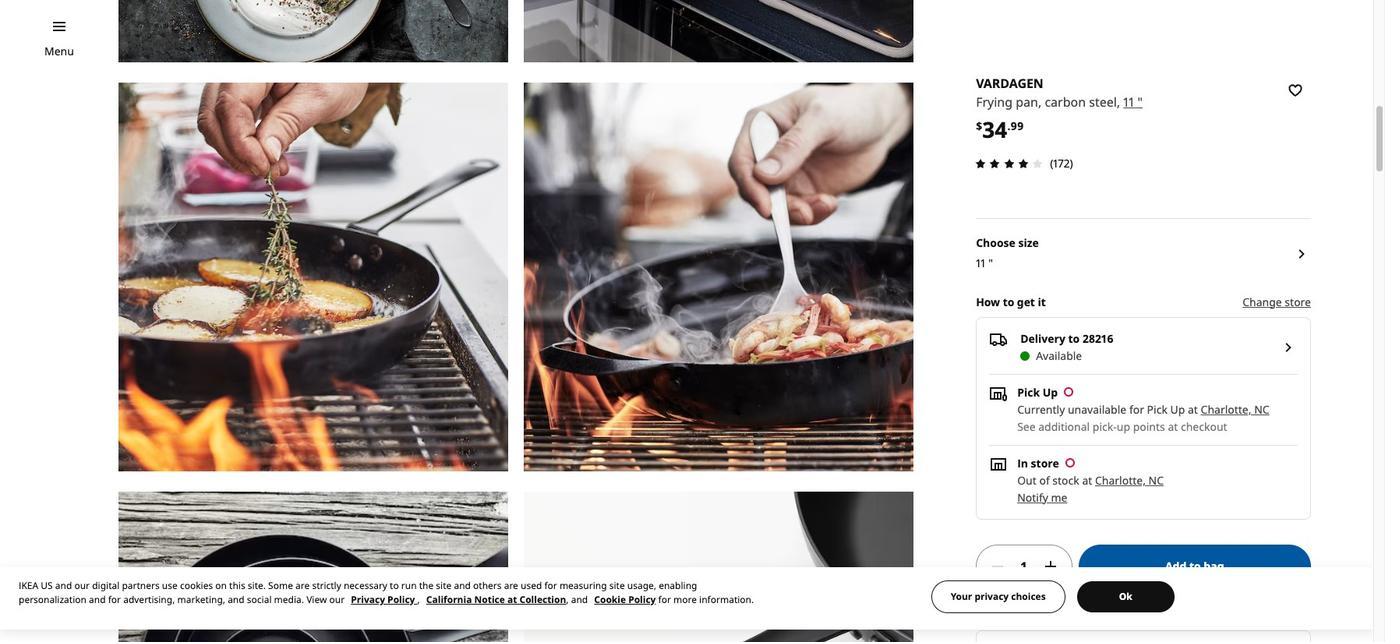 Task type: describe. For each thing, give the bounding box(es) containing it.
out of stock at charlotte, nc notify me
[[1018, 473, 1164, 505]]

store for in store
[[1031, 456, 1059, 471]]

used
[[521, 579, 542, 593]]

charlotte, inside out of stock at charlotte, nc notify me
[[1095, 473, 1146, 488]]

add to bag button
[[1079, 545, 1311, 588]]

for down digital at the left
[[108, 593, 121, 607]]

site.
[[248, 579, 266, 593]]

pick inside currently unavailable for pick up at charlotte, nc see additional pick-up points at checkout
[[1147, 402, 1168, 417]]

points
[[1133, 419, 1165, 434]]

get
[[1017, 294, 1035, 309]]

personalization
[[19, 593, 86, 607]]

nc inside currently unavailable for pick up at charlotte, nc see additional pick-up points at checkout
[[1255, 402, 1270, 417]]

at inside out of stock at charlotte, nc notify me
[[1082, 473, 1093, 488]]

99
[[1011, 119, 1024, 133]]

at right points
[[1168, 419, 1178, 434]]

size
[[1019, 235, 1039, 250]]

checkout
[[1181, 419, 1228, 434]]

out of stock at charlotte, nc group
[[1018, 473, 1164, 488]]

$
[[976, 119, 982, 133]]

change
[[1243, 294, 1282, 309]]

at up checkout
[[1188, 402, 1198, 417]]

review: 3.8 out of 5 stars. total reviews: 172 image
[[972, 154, 1047, 173]]

for inside currently unavailable for pick up at charlotte, nc see additional pick-up points at checkout
[[1130, 402, 1144, 417]]

how
[[976, 294, 1000, 309]]

this
[[229, 579, 245, 593]]

currently unavailable for pick up at charlotte, nc see additional pick-up points at checkout
[[1018, 402, 1270, 434]]

add
[[1166, 559, 1187, 573]]

vardagen
[[976, 75, 1044, 92]]

2 , from the left
[[566, 593, 569, 607]]

1 are from the left
[[296, 579, 310, 593]]

.
[[1008, 119, 1011, 133]]

and up the california
[[454, 579, 471, 593]]

carbon
[[1045, 94, 1086, 111]]

steel,
[[1089, 94, 1120, 111]]

in store
[[1018, 456, 1059, 471]]

us
[[41, 579, 53, 593]]

28216
[[1083, 331, 1114, 346]]

the
[[419, 579, 434, 593]]

0 horizontal spatial up
[[1043, 385, 1058, 400]]

menu button
[[44, 43, 74, 60]]

34
[[982, 115, 1008, 144]]

for up "privacy policy , california notice at collection , and cookie policy for more information."
[[545, 579, 557, 593]]

and right us
[[55, 579, 72, 593]]

more ways to pay
[[976, 608, 1072, 623]]

2 policy from the left
[[628, 593, 656, 607]]

Quantity input value text field
[[1014, 545, 1035, 588]]

measuring
[[560, 579, 607, 593]]

your privacy choices button
[[931, 581, 1066, 614]]

ok button
[[1077, 582, 1175, 613]]

use
[[162, 579, 178, 593]]

additional
[[1039, 419, 1090, 434]]

up inside currently unavailable for pick up at charlotte, nc see additional pick-up points at checkout
[[1171, 402, 1185, 417]]

and down measuring
[[571, 593, 588, 607]]

right image
[[1279, 338, 1298, 357]]

more
[[674, 593, 697, 607]]

pick up
[[1018, 385, 1058, 400]]

advertising,
[[123, 593, 175, 607]]

your privacy choices
[[951, 590, 1046, 603]]

in
[[1018, 456, 1028, 471]]

ikea us and our digital partners use cookies on this site. some are strictly necessary to run the site and others are used for measuring site usage, enabling personalization and for advertising, marketing, and social media. view our
[[19, 579, 697, 607]]

" inside choose size 11 "
[[989, 256, 993, 270]]

others
[[473, 579, 502, 593]]

partners
[[122, 579, 160, 593]]

1 vertical spatial our
[[329, 593, 345, 607]]

see
[[1018, 419, 1036, 434]]

me
[[1051, 490, 1068, 505]]

notice
[[474, 593, 505, 607]]

delivery
[[1021, 331, 1066, 346]]

add to bag
[[1166, 559, 1224, 573]]

privacy policy link
[[351, 593, 418, 607]]

$ 34 . 99
[[976, 115, 1024, 144]]

available
[[1036, 348, 1082, 363]]

strictly
[[312, 579, 341, 593]]

cookie
[[594, 593, 626, 607]]

choose size 11 "
[[976, 235, 1039, 270]]

frying
[[976, 94, 1013, 111]]

pay
[[1052, 608, 1072, 623]]

up
[[1117, 419, 1131, 434]]

it
[[1038, 294, 1046, 309]]

ways
[[1007, 608, 1035, 623]]

charlotte, nc button for nc
[[1095, 473, 1164, 488]]



Task type: vqa. For each thing, say whether or not it's contained in the screenshot.
settings,
no



Task type: locate. For each thing, give the bounding box(es) containing it.
up up currently
[[1043, 385, 1058, 400]]

, down measuring
[[566, 593, 569, 607]]

for
[[1130, 402, 1144, 417], [545, 579, 557, 593], [108, 593, 121, 607], [658, 593, 671, 607]]

notify
[[1018, 490, 1049, 505]]

are left used
[[504, 579, 518, 593]]

on
[[215, 579, 227, 593]]

0 vertical spatial "
[[1138, 94, 1143, 111]]

1 policy from the left
[[388, 593, 415, 607]]

privacy
[[975, 590, 1009, 603]]

social
[[247, 593, 272, 607]]

out
[[1018, 473, 1037, 488]]

to left pay
[[1038, 608, 1049, 623]]

2 are from the left
[[504, 579, 518, 593]]

store inside button
[[1285, 294, 1311, 309]]

view
[[306, 593, 327, 607]]

policy down the 'usage,'
[[628, 593, 656, 607]]

0 vertical spatial 11
[[1124, 94, 1135, 111]]

1 vertical spatial charlotte,
[[1095, 473, 1146, 488]]

pick up currently
[[1018, 385, 1040, 400]]

1 vertical spatial nc
[[1149, 473, 1164, 488]]

at right stock at right
[[1082, 473, 1093, 488]]

1 horizontal spatial are
[[504, 579, 518, 593]]

1 horizontal spatial store
[[1285, 294, 1311, 309]]

policy down run
[[388, 593, 415, 607]]

privacy policy , california notice at collection , and cookie policy for more information.
[[351, 593, 754, 607]]

charlotte, nc button
[[1201, 402, 1270, 417], [1095, 473, 1164, 488]]

1 vertical spatial 11
[[976, 256, 986, 270]]

usage,
[[627, 579, 657, 593]]

1 horizontal spatial pick
[[1147, 402, 1168, 417]]

at
[[1188, 402, 1198, 417], [1168, 419, 1178, 434], [1082, 473, 1093, 488], [507, 593, 517, 607]]

0 horizontal spatial store
[[1031, 456, 1059, 471]]

and down "this"
[[228, 593, 245, 607]]

to left get
[[1003, 294, 1015, 309]]

information.
[[699, 593, 754, 607]]

our left digital at the left
[[74, 579, 90, 593]]

0 horizontal spatial charlotte, nc button
[[1095, 473, 1164, 488]]

nc inside out of stock at charlotte, nc notify me
[[1149, 473, 1164, 488]]

1 horizontal spatial charlotte,
[[1201, 402, 1252, 417]]

site up the california
[[436, 579, 452, 593]]

1 horizontal spatial our
[[329, 593, 345, 607]]

0 horizontal spatial nc
[[1149, 473, 1164, 488]]

to for delivery
[[1069, 331, 1080, 346]]

11 down 'choose'
[[976, 256, 986, 270]]

0 vertical spatial our
[[74, 579, 90, 593]]

our
[[74, 579, 90, 593], [329, 593, 345, 607]]

1 horizontal spatial "
[[1138, 94, 1143, 111]]

pick-
[[1093, 419, 1117, 434]]

site
[[436, 579, 452, 593], [609, 579, 625, 593]]

more
[[976, 608, 1004, 623]]

cookies
[[180, 579, 213, 593]]

delivery to 28216
[[1021, 331, 1114, 346]]

store up of
[[1031, 456, 1059, 471]]

1 vertical spatial up
[[1171, 402, 1185, 417]]

0 vertical spatial pick
[[1018, 385, 1040, 400]]

0 horizontal spatial 11
[[976, 256, 986, 270]]

digital
[[92, 579, 120, 593]]

0 horizontal spatial "
[[989, 256, 993, 270]]

site up cookie
[[609, 579, 625, 593]]

charlotte, nc button up checkout
[[1201, 402, 1270, 417]]

1 site from the left
[[436, 579, 452, 593]]

1 horizontal spatial up
[[1171, 402, 1185, 417]]

nc
[[1255, 402, 1270, 417], [1149, 473, 1164, 488]]

charlotte, up checkout
[[1201, 402, 1252, 417]]

vardagen frying pan, carbon steel, 11 "
[[976, 75, 1143, 111]]

enabling
[[659, 579, 697, 593]]

11 right 'steel,'
[[1124, 94, 1135, 111]]

choose
[[976, 235, 1016, 250]]

currently unavailable for pick up at charlotte, nc group
[[1018, 402, 1270, 417]]

marketing,
[[177, 593, 225, 607]]

to inside button
[[1190, 559, 1201, 573]]

to for how
[[1003, 294, 1015, 309]]

(172)
[[1050, 156, 1073, 171]]

store for change store
[[1285, 294, 1311, 309]]

1 vertical spatial charlotte, nc button
[[1095, 473, 1164, 488]]

to up available
[[1069, 331, 1080, 346]]

0 horizontal spatial site
[[436, 579, 452, 593]]

charlotte,
[[1201, 402, 1252, 417], [1095, 473, 1146, 488]]

california
[[426, 593, 472, 607]]

choices
[[1011, 590, 1046, 603]]

1 horizontal spatial policy
[[628, 593, 656, 607]]

change store
[[1243, 294, 1311, 309]]

stock
[[1053, 473, 1080, 488]]

to inside ikea us and our digital partners use cookies on this site. some are strictly necessary to run the site and others are used for measuring site usage, enabling personalization and for advertising, marketing, and social media. view our
[[390, 579, 399, 593]]

to left bag
[[1190, 559, 1201, 573]]

charlotte, nc button for at
[[1201, 402, 1270, 417]]

" inside vardagen frying pan, carbon steel, 11 "
[[1138, 94, 1143, 111]]

are
[[296, 579, 310, 593], [504, 579, 518, 593]]

collection
[[520, 593, 566, 607]]

necessary
[[344, 579, 387, 593]]

"
[[1138, 94, 1143, 111], [989, 256, 993, 270]]

" right 'steel,'
[[1138, 94, 1143, 111]]

policy
[[388, 593, 415, 607], [628, 593, 656, 607]]

ok
[[1119, 590, 1133, 603]]

0 vertical spatial store
[[1285, 294, 1311, 309]]

and down digital at the left
[[89, 593, 106, 607]]

menu
[[44, 44, 74, 58]]

0 vertical spatial nc
[[1255, 402, 1270, 417]]

change store button
[[1243, 294, 1311, 311]]

1 horizontal spatial nc
[[1255, 402, 1270, 417]]

,
[[418, 593, 420, 607], [566, 593, 569, 607]]

are up media.
[[296, 579, 310, 593]]

(172) button
[[972, 154, 1073, 173]]

ikea
[[19, 579, 38, 593]]

media.
[[274, 593, 304, 607]]

vardagen frying pan, carbon steel, 11 " image
[[119, 0, 509, 62], [524, 0, 914, 62], [119, 82, 509, 472], [524, 82, 914, 472], [119, 492, 509, 642], [524, 492, 914, 642]]

0 horizontal spatial our
[[74, 579, 90, 593]]

0 horizontal spatial charlotte,
[[1095, 473, 1146, 488]]

california notice at collection link
[[426, 593, 566, 607]]

run
[[401, 579, 417, 593]]

1 , from the left
[[418, 593, 420, 607]]

and
[[55, 579, 72, 593], [454, 579, 471, 593], [89, 593, 106, 607], [228, 593, 245, 607], [571, 593, 588, 607]]

11 inside choose size 11 "
[[976, 256, 986, 270]]

pick
[[1018, 385, 1040, 400], [1147, 402, 1168, 417]]

charlotte, inside currently unavailable for pick up at charlotte, nc see additional pick-up points at checkout
[[1201, 402, 1252, 417]]

unavailable
[[1068, 402, 1127, 417]]

some
[[268, 579, 293, 593]]

1 horizontal spatial site
[[609, 579, 625, 593]]

0 vertical spatial charlotte,
[[1201, 402, 1252, 417]]

, down the
[[418, 593, 420, 607]]

1 horizontal spatial charlotte, nc button
[[1201, 402, 1270, 417]]

for up points
[[1130, 402, 1144, 417]]

store right change
[[1285, 294, 1311, 309]]

0 vertical spatial charlotte, nc button
[[1201, 402, 1270, 417]]

0 horizontal spatial policy
[[388, 593, 415, 607]]

charlotte, nc button down 'up'
[[1095, 473, 1164, 488]]

1 horizontal spatial 11
[[1124, 94, 1135, 111]]

2 site from the left
[[609, 579, 625, 593]]

" down 'choose'
[[989, 256, 993, 270]]

1 horizontal spatial ,
[[566, 593, 569, 607]]

11 inside vardagen frying pan, carbon steel, 11 "
[[1124, 94, 1135, 111]]

of
[[1040, 473, 1050, 488]]

at right "notice"
[[507, 593, 517, 607]]

privacy
[[351, 593, 385, 607]]

for down the "enabling"
[[658, 593, 671, 607]]

0 vertical spatial up
[[1043, 385, 1058, 400]]

your
[[951, 590, 972, 603]]

charlotte, down 'up'
[[1095, 473, 1146, 488]]

0 horizontal spatial pick
[[1018, 385, 1040, 400]]

bag
[[1204, 559, 1224, 573]]

pick up points
[[1147, 402, 1168, 417]]

11 " button
[[1124, 93, 1143, 113]]

our down strictly
[[329, 593, 345, 607]]

to
[[1003, 294, 1015, 309], [1069, 331, 1080, 346], [1190, 559, 1201, 573], [390, 579, 399, 593], [1038, 608, 1049, 623]]

how to get it
[[976, 294, 1046, 309]]

currently
[[1018, 402, 1065, 417]]

0 horizontal spatial ,
[[418, 593, 420, 607]]

pan,
[[1016, 94, 1042, 111]]

0 horizontal spatial are
[[296, 579, 310, 593]]

1 vertical spatial "
[[989, 256, 993, 270]]

to for add
[[1190, 559, 1201, 573]]

up up checkout
[[1171, 402, 1185, 417]]

notify me button
[[1018, 490, 1068, 505]]

1 vertical spatial pick
[[1147, 402, 1168, 417]]

to left run
[[390, 579, 399, 593]]

store
[[1285, 294, 1311, 309], [1031, 456, 1059, 471]]

1 vertical spatial store
[[1031, 456, 1059, 471]]



